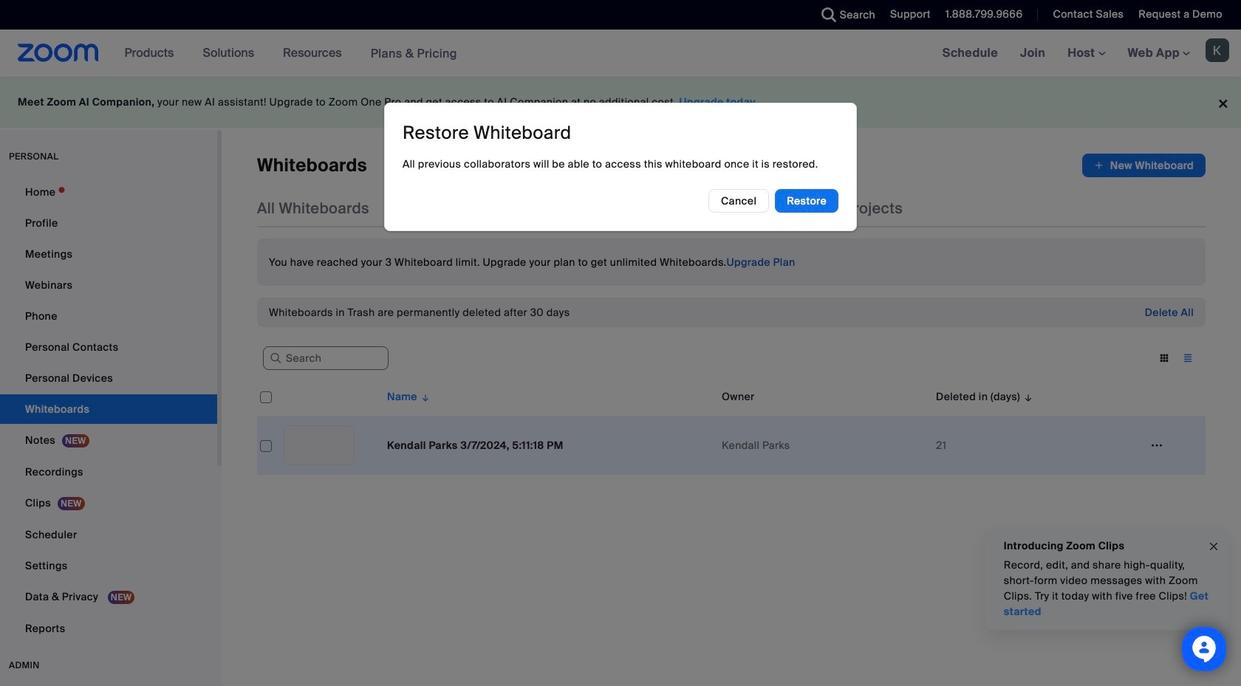 Task type: locate. For each thing, give the bounding box(es) containing it.
banner
[[0, 30, 1242, 78]]

dialog
[[384, 103, 857, 232]]

close image
[[1208, 538, 1220, 555]]

kendall parks 3/7/2024, 5:11:18 pm element
[[387, 439, 564, 452]]

tabs of all whiteboard page tab list
[[257, 189, 903, 228]]

application
[[1083, 154, 1206, 177], [257, 378, 1206, 475]]

thumbnail of kendall parks 3/7/2024, 5:11:18 pm image
[[285, 426, 354, 465]]

arrow down image
[[417, 388, 431, 406]]

footer
[[0, 77, 1242, 128]]

alert
[[269, 305, 570, 320]]

heading
[[403, 121, 571, 144]]

Search text field
[[263, 347, 389, 370]]

personal menu menu
[[0, 177, 217, 645]]

kendall parks 3/7/2024, 5:11:18 pm, modified at mar 11, 2024 by kendall parks, view only, link image
[[284, 426, 355, 466]]



Task type: describe. For each thing, give the bounding box(es) containing it.
product information navigation
[[114, 30, 468, 78]]

1 vertical spatial application
[[257, 378, 1206, 475]]

meetings navigation
[[932, 30, 1242, 78]]

arrow down image
[[1020, 388, 1034, 406]]

0 vertical spatial application
[[1083, 154, 1206, 177]]

list mode, selected image
[[1176, 352, 1200, 365]]

grid mode, not selected image
[[1153, 352, 1176, 365]]

zoom logo image
[[18, 44, 99, 62]]



Task type: vqa. For each thing, say whether or not it's contained in the screenshot.
Burton within Tim Burton Last accessed at 11/16/2023, 8:09:58 AM
no



